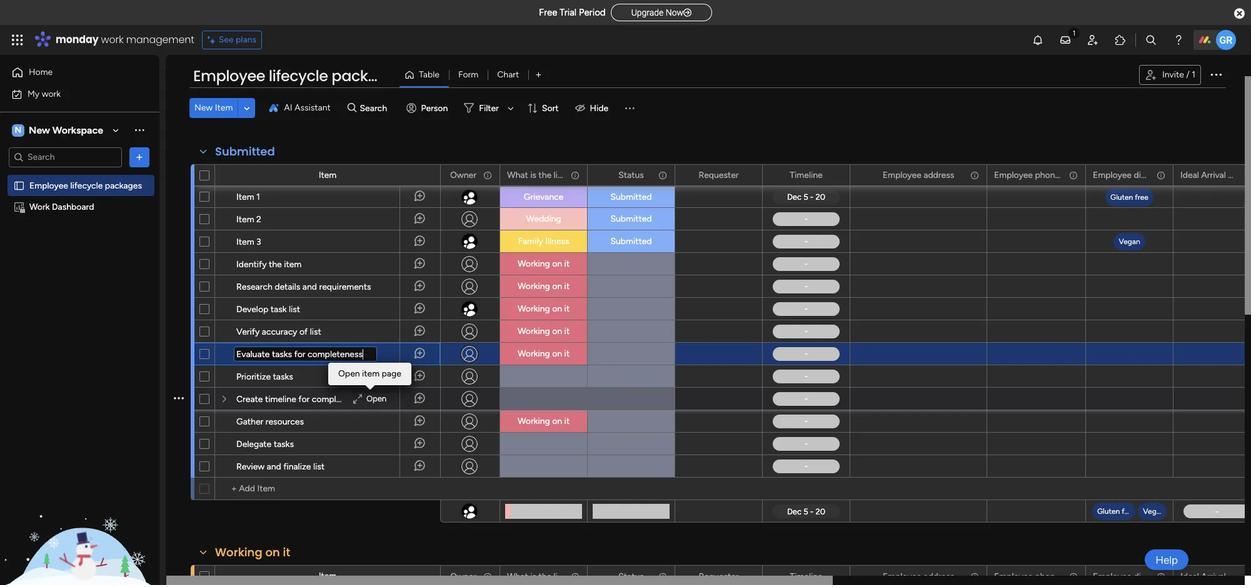 Task type: locate. For each thing, give the bounding box(es) containing it.
option
[[0, 174, 159, 177]]

employee up new item
[[193, 66, 265, 86]]

date
[[1228, 170, 1247, 180]]

help
[[1156, 554, 1178, 567]]

invite
[[1163, 69, 1184, 80]]

1 vertical spatial employee lifecycle packages
[[29, 180, 142, 191]]

item 1
[[236, 192, 260, 203]]

chart button
[[488, 65, 529, 85]]

free
[[1135, 193, 1149, 202], [1122, 508, 1136, 516]]

number
[[1062, 170, 1092, 180]]

employee
[[193, 66, 265, 86], [883, 170, 922, 180], [994, 170, 1033, 180], [1093, 170, 1132, 180], [29, 180, 68, 191]]

packages inside field
[[332, 66, 404, 86]]

list for of
[[310, 327, 321, 338]]

gluten
[[1111, 193, 1133, 202], [1098, 508, 1120, 516]]

column information image
[[483, 170, 493, 180], [658, 170, 668, 180], [1156, 170, 1166, 180], [1244, 170, 1251, 180], [658, 573, 668, 583], [970, 573, 980, 583], [1069, 573, 1079, 583], [1156, 573, 1166, 583], [1244, 573, 1251, 583]]

greg robinson image
[[1216, 30, 1236, 50]]

0 horizontal spatial work
[[42, 88, 61, 99]]

hide button
[[570, 98, 616, 118]]

monday
[[56, 33, 99, 47]]

packages inside list box
[[105, 180, 142, 191]]

search everything image
[[1145, 34, 1158, 46]]

work for my
[[42, 88, 61, 99]]

0 horizontal spatial new
[[29, 124, 50, 136]]

new inside workspace selection element
[[29, 124, 50, 136]]

packages
[[332, 66, 404, 86], [105, 180, 142, 191]]

accuracy
[[262, 327, 297, 338]]

new right n
[[29, 124, 50, 136]]

None field
[[235, 348, 376, 361], [447, 571, 480, 584], [504, 571, 567, 584], [616, 571, 647, 584], [696, 571, 742, 584], [787, 571, 826, 584], [880, 571, 958, 584], [991, 571, 1066, 584], [1090, 571, 1153, 584], [1178, 571, 1241, 584], [235, 348, 376, 361], [447, 571, 480, 584], [504, 571, 567, 584], [616, 571, 647, 584], [696, 571, 742, 584], [787, 571, 826, 584], [880, 571, 958, 584], [991, 571, 1066, 584], [1090, 571, 1153, 584], [1178, 571, 1241, 584]]

0 vertical spatial gluten
[[1111, 193, 1133, 202]]

lifecycle up the dashboard
[[70, 180, 103, 191]]

Status field
[[616, 169, 647, 182]]

0 vertical spatial new
[[194, 103, 213, 113]]

item for item 2
[[236, 215, 254, 225]]

the
[[539, 170, 552, 180], [269, 260, 282, 270]]

lifecycle up "ai assistant" button
[[269, 66, 328, 86]]

list right task
[[289, 305, 300, 315]]

and left finalize
[[267, 462, 281, 473]]

now
[[666, 8, 684, 18]]

it
[[564, 259, 570, 270], [564, 281, 570, 292], [564, 304, 570, 315], [564, 326, 570, 337], [564, 349, 570, 360], [564, 417, 570, 427], [283, 545, 290, 561]]

Employee dietary restriction field
[[1090, 169, 1204, 182]]

list box containing employee lifecycle packages
[[0, 173, 159, 386]]

0 horizontal spatial employee lifecycle packages
[[29, 180, 142, 191]]

0 horizontal spatial packages
[[105, 180, 142, 191]]

task
[[271, 305, 287, 315]]

identify the item
[[236, 260, 302, 270]]

2 vertical spatial list
[[313, 462, 325, 473]]

create
[[236, 395, 263, 405]]

1 vertical spatial list
[[310, 327, 321, 338]]

1 up 2
[[256, 192, 260, 203]]

0 vertical spatial lifecycle
[[269, 66, 328, 86]]

0 horizontal spatial the
[[269, 260, 282, 270]]

1
[[1192, 69, 1196, 80], [256, 192, 260, 203]]

new for new workspace
[[29, 124, 50, 136]]

packages up search field
[[332, 66, 404, 86]]

working
[[518, 259, 550, 270], [518, 281, 550, 292], [518, 304, 550, 315], [518, 326, 550, 337], [518, 349, 550, 360], [518, 417, 550, 427], [215, 545, 262, 561]]

item 2
[[236, 215, 261, 225]]

my
[[28, 88, 40, 99]]

lifecycle
[[269, 66, 328, 86], [70, 180, 103, 191]]

review and finalize list
[[236, 462, 325, 473]]

0 vertical spatial and
[[303, 282, 317, 293]]

column information image for what is the life event?
[[570, 170, 580, 180]]

1 vertical spatial gluten
[[1098, 508, 1120, 516]]

form button
[[449, 65, 488, 85]]

employee left dietary
[[1093, 170, 1132, 180]]

employee lifecycle packages up the dashboard
[[29, 180, 142, 191]]

options image
[[1209, 67, 1224, 82], [133, 151, 146, 164], [482, 165, 491, 186], [570, 165, 578, 186], [657, 165, 666, 186], [969, 165, 978, 186], [1243, 165, 1251, 186], [570, 567, 578, 586], [657, 567, 666, 586], [745, 567, 754, 586], [832, 567, 841, 586], [969, 567, 978, 586]]

employee up work in the top of the page
[[29, 180, 68, 191]]

invite / 1
[[1163, 69, 1196, 80]]

work right monday
[[101, 33, 124, 47]]

wedding
[[526, 214, 561, 225]]

Timeline field
[[787, 169, 826, 182]]

employee for "employee lifecycle packages" field
[[193, 66, 265, 86]]

employee lifecycle packages inside field
[[193, 66, 404, 86]]

list for finalize
[[313, 462, 325, 473]]

invite members image
[[1087, 34, 1099, 46]]

1 horizontal spatial employee lifecycle packages
[[193, 66, 404, 86]]

family illness
[[518, 236, 569, 247]]

1 right /
[[1192, 69, 1196, 80]]

lifecycle inside list box
[[70, 180, 103, 191]]

the left item at the top
[[269, 260, 282, 270]]

1 horizontal spatial 1
[[1192, 69, 1196, 80]]

1 horizontal spatial packages
[[332, 66, 404, 86]]

0 vertical spatial packages
[[332, 66, 404, 86]]

private dashboard image
[[13, 201, 25, 213]]

invite / 1 button
[[1139, 65, 1201, 85]]

1 vertical spatial vegan
[[1143, 508, 1165, 516]]

table
[[419, 69, 440, 80]]

item 3
[[236, 237, 261, 248]]

1 vertical spatial packages
[[105, 180, 142, 191]]

0 vertical spatial tasks
[[273, 372, 293, 383]]

1 vertical spatial 1
[[256, 192, 260, 203]]

submitted
[[215, 144, 275, 159], [611, 192, 652, 203], [611, 214, 652, 225], [611, 236, 652, 247]]

list right finalize
[[313, 462, 325, 473]]

item
[[284, 260, 302, 270]]

0 horizontal spatial and
[[267, 462, 281, 473]]

work right my
[[42, 88, 61, 99]]

select product image
[[11, 34, 24, 46]]

employee for employee phone number field
[[994, 170, 1033, 180]]

employee for employee address field
[[883, 170, 922, 180]]

address
[[924, 170, 954, 180]]

n
[[15, 125, 22, 135]]

trial
[[560, 7, 577, 18]]

workspace image
[[12, 124, 24, 137]]

working on it
[[518, 259, 570, 270], [518, 281, 570, 292], [518, 304, 570, 315], [518, 326, 570, 337], [518, 349, 570, 360], [518, 417, 570, 427], [215, 545, 290, 561]]

employee for employee dietary restriction field on the top right of the page
[[1093, 170, 1132, 180]]

1 horizontal spatial and
[[303, 282, 317, 293]]

work
[[29, 202, 50, 212]]

table button
[[400, 65, 449, 85]]

1 vertical spatial new
[[29, 124, 50, 136]]

free
[[539, 7, 557, 18]]

what
[[507, 170, 528, 180]]

new workspace
[[29, 124, 103, 136]]

employee left address
[[883, 170, 922, 180]]

is
[[530, 170, 537, 180]]

options image
[[1068, 165, 1077, 186], [1156, 165, 1164, 186], [174, 384, 184, 414], [482, 567, 491, 586], [1068, 567, 1077, 586], [1243, 567, 1251, 586]]

help image
[[1173, 34, 1185, 46]]

1 horizontal spatial the
[[539, 170, 552, 180]]

0 vertical spatial the
[[539, 170, 552, 180]]

new left 'angle down' icon
[[194, 103, 213, 113]]

arrow down image
[[503, 101, 518, 116]]

list
[[289, 305, 300, 315], [310, 327, 321, 338], [313, 462, 325, 473]]

new inside button
[[194, 103, 213, 113]]

item for item 3
[[236, 237, 254, 248]]

resources
[[266, 417, 304, 428]]

1 horizontal spatial new
[[194, 103, 213, 113]]

1 horizontal spatial work
[[101, 33, 124, 47]]

assistant
[[295, 103, 331, 113]]

0 vertical spatial employee lifecycle packages
[[193, 66, 404, 86]]

0 vertical spatial work
[[101, 33, 124, 47]]

employee lifecycle packages
[[193, 66, 404, 86], [29, 180, 142, 191]]

packages down workspace options image
[[105, 180, 142, 191]]

it inside field
[[283, 545, 290, 561]]

v2 search image
[[348, 101, 357, 115]]

tasks down resources
[[274, 440, 294, 450]]

employee left the "phone"
[[994, 170, 1033, 180]]

what is the life event?
[[507, 170, 594, 180]]

0 vertical spatial 1
[[1192, 69, 1196, 80]]

0 horizontal spatial 1
[[256, 192, 260, 203]]

menu image
[[624, 102, 636, 114]]

ai assistant
[[284, 103, 331, 113]]

employee inside list box
[[29, 180, 68, 191]]

new
[[194, 103, 213, 113], [29, 124, 50, 136]]

1 vertical spatial the
[[269, 260, 282, 270]]

form
[[458, 69, 479, 80]]

gather
[[236, 417, 263, 428]]

timeline
[[790, 170, 823, 180]]

0 vertical spatial list
[[289, 305, 300, 315]]

identify
[[236, 260, 267, 270]]

1 vertical spatial work
[[42, 88, 61, 99]]

list box
[[0, 173, 159, 386]]

upgrade now link
[[611, 4, 712, 21]]

1 vertical spatial lifecycle
[[70, 180, 103, 191]]

Search in workspace field
[[26, 150, 104, 164]]

What is the life event? field
[[504, 169, 594, 182]]

1 horizontal spatial vegan
[[1143, 508, 1165, 516]]

upgrade now
[[631, 8, 684, 18]]

column information image
[[570, 170, 580, 180], [970, 170, 980, 180], [1069, 170, 1079, 180], [483, 573, 493, 583], [570, 573, 580, 583]]

vegan
[[1119, 238, 1140, 246], [1143, 508, 1165, 516]]

0 horizontal spatial vegan
[[1119, 238, 1140, 246]]

work inside button
[[42, 88, 61, 99]]

research
[[236, 282, 273, 293]]

angle down image
[[244, 104, 250, 113]]

public board image
[[13, 180, 25, 192]]

on
[[552, 259, 562, 270], [552, 281, 562, 292], [552, 304, 562, 315], [552, 326, 562, 337], [552, 349, 562, 360], [552, 417, 562, 427], [265, 545, 280, 561]]

employee lifecycle packages inside list box
[[29, 180, 142, 191]]

requester
[[699, 170, 739, 180]]

and right details
[[303, 282, 317, 293]]

new item button
[[189, 98, 238, 118]]

list right of in the bottom of the page
[[310, 327, 321, 338]]

0 horizontal spatial lifecycle
[[70, 180, 103, 191]]

1 image
[[1069, 26, 1080, 40]]

person
[[421, 103, 448, 114]]

item inside button
[[215, 103, 233, 113]]

and
[[303, 282, 317, 293], [267, 462, 281, 473]]

working on it inside field
[[215, 545, 290, 561]]

Submitted field
[[212, 144, 278, 160]]

tasks up timeline
[[273, 372, 293, 383]]

1 vertical spatial tasks
[[274, 440, 294, 450]]

my work button
[[8, 84, 134, 104]]

the right "is"
[[539, 170, 552, 180]]

employee lifecycle packages up "ai assistant" button
[[193, 66, 404, 86]]

1 horizontal spatial lifecycle
[[269, 66, 328, 86]]



Task type: vqa. For each thing, say whether or not it's contained in the screenshot.
Hide done items
no



Task type: describe. For each thing, give the bounding box(es) containing it.
life
[[554, 170, 566, 180]]

dietary
[[1134, 170, 1161, 180]]

plans
[[236, 34, 257, 45]]

Ideal Arrival Date field
[[1178, 169, 1247, 182]]

family
[[518, 236, 543, 247]]

apps image
[[1114, 34, 1127, 46]]

1 vertical spatial free
[[1122, 508, 1136, 516]]

new for new item
[[194, 103, 213, 113]]

free trial period
[[539, 7, 606, 18]]

delegate tasks
[[236, 440, 294, 450]]

Employee address field
[[880, 169, 958, 182]]

requirements
[[319, 282, 371, 293]]

ideal arrival date
[[1181, 170, 1247, 180]]

research details and requirements
[[236, 282, 371, 293]]

see plans
[[219, 34, 257, 45]]

0 vertical spatial gluten free
[[1111, 193, 1149, 202]]

develop
[[236, 305, 268, 315]]

0 vertical spatial free
[[1135, 193, 1149, 202]]

dapulse close image
[[1235, 8, 1245, 20]]

see plans button
[[202, 31, 262, 49]]

/
[[1187, 69, 1190, 80]]

3
[[256, 237, 261, 248]]

employee address
[[883, 170, 954, 180]]

column information image for employee address
[[970, 170, 980, 180]]

person button
[[401, 98, 455, 118]]

arrival
[[1202, 170, 1226, 180]]

working inside field
[[215, 545, 262, 561]]

employee dietary restriction
[[1093, 170, 1204, 180]]

restriction
[[1164, 170, 1204, 180]]

ai assistant button
[[264, 98, 336, 118]]

Employee lifecycle packages field
[[190, 66, 404, 87]]

management
[[126, 33, 194, 47]]

sort
[[542, 103, 559, 114]]

owner
[[450, 170, 477, 180]]

on inside field
[[265, 545, 280, 561]]

home
[[29, 67, 53, 78]]

workspace options image
[[133, 124, 146, 136]]

add view image
[[536, 70, 541, 80]]

the inside field
[[539, 170, 552, 180]]

Working on it field
[[212, 545, 293, 562]]

1 inside invite / 1 button
[[1192, 69, 1196, 80]]

sort button
[[522, 98, 566, 118]]

tasks for delegate tasks
[[274, 440, 294, 450]]

employee phone number
[[994, 170, 1092, 180]]

Requester field
[[696, 169, 742, 182]]

lifecycle inside field
[[269, 66, 328, 86]]

Search field
[[357, 99, 394, 117]]

new item
[[194, 103, 233, 113]]

1 vertical spatial and
[[267, 462, 281, 473]]

completion
[[312, 395, 356, 405]]

inbox image
[[1059, 34, 1072, 46]]

prioritize
[[236, 372, 271, 383]]

+ Add Item text field
[[221, 482, 435, 497]]

filter button
[[459, 98, 518, 118]]

item for item 1
[[236, 192, 254, 203]]

tasks for prioritize tasks
[[273, 372, 293, 383]]

phone
[[1035, 170, 1060, 180]]

chart
[[497, 69, 519, 80]]

delegate
[[236, 440, 272, 450]]

lottie animation element
[[0, 460, 159, 586]]

0 vertical spatial vegan
[[1119, 238, 1140, 246]]

upgrade
[[631, 8, 664, 18]]

ai
[[284, 103, 292, 113]]

monday work management
[[56, 33, 194, 47]]

dashboard
[[52, 202, 94, 212]]

workspace selection element
[[12, 123, 105, 138]]

workspace
[[52, 124, 103, 136]]

Owner field
[[447, 169, 480, 182]]

of
[[300, 327, 308, 338]]

see
[[219, 34, 234, 45]]

create timeline for completion
[[236, 395, 356, 405]]

details
[[275, 282, 300, 293]]

dapulse rightstroke image
[[684, 8, 692, 18]]

work dashboard
[[29, 202, 94, 212]]

timeline
[[265, 395, 296, 405]]

submitted inside field
[[215, 144, 275, 159]]

ai logo image
[[269, 103, 279, 113]]

event?
[[568, 170, 594, 180]]

1 vertical spatial gluten free
[[1098, 508, 1136, 516]]

prioritize tasks
[[236, 372, 293, 383]]

lottie animation image
[[0, 460, 159, 586]]

finalize
[[283, 462, 311, 473]]

help button
[[1145, 550, 1189, 571]]

my work
[[28, 88, 61, 99]]

2
[[256, 215, 261, 225]]

review
[[236, 462, 265, 473]]

work for monday
[[101, 33, 124, 47]]

hide
[[590, 103, 609, 114]]

status
[[619, 170, 644, 180]]

Employee phone number field
[[991, 169, 1092, 182]]

column information image for employee phone number
[[1069, 170, 1079, 180]]

filter
[[479, 103, 499, 114]]

develop task list
[[236, 305, 300, 315]]

period
[[579, 7, 606, 18]]

illness
[[545, 236, 569, 247]]

notifications image
[[1032, 34, 1044, 46]]

verify
[[236, 327, 260, 338]]

gather resources
[[236, 417, 304, 428]]

verify accuracy of list
[[236, 327, 321, 338]]



